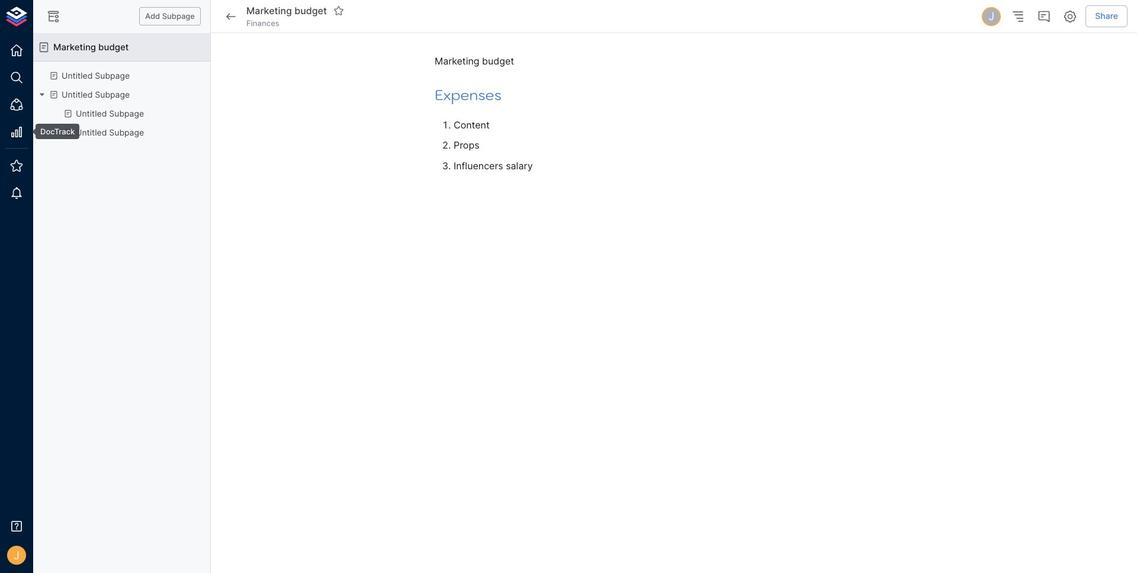 Task type: describe. For each thing, give the bounding box(es) containing it.
table of contents image
[[1012, 9, 1026, 23]]

settings image
[[1064, 9, 1078, 23]]

hide wiki image
[[46, 9, 60, 23]]

comments image
[[1038, 9, 1052, 23]]

go back image
[[224, 9, 238, 23]]



Task type: vqa. For each thing, say whether or not it's contained in the screenshot.
Remove Bookmark icon
no



Task type: locate. For each thing, give the bounding box(es) containing it.
tooltip
[[27, 124, 80, 139]]

favorite image
[[334, 6, 344, 16]]



